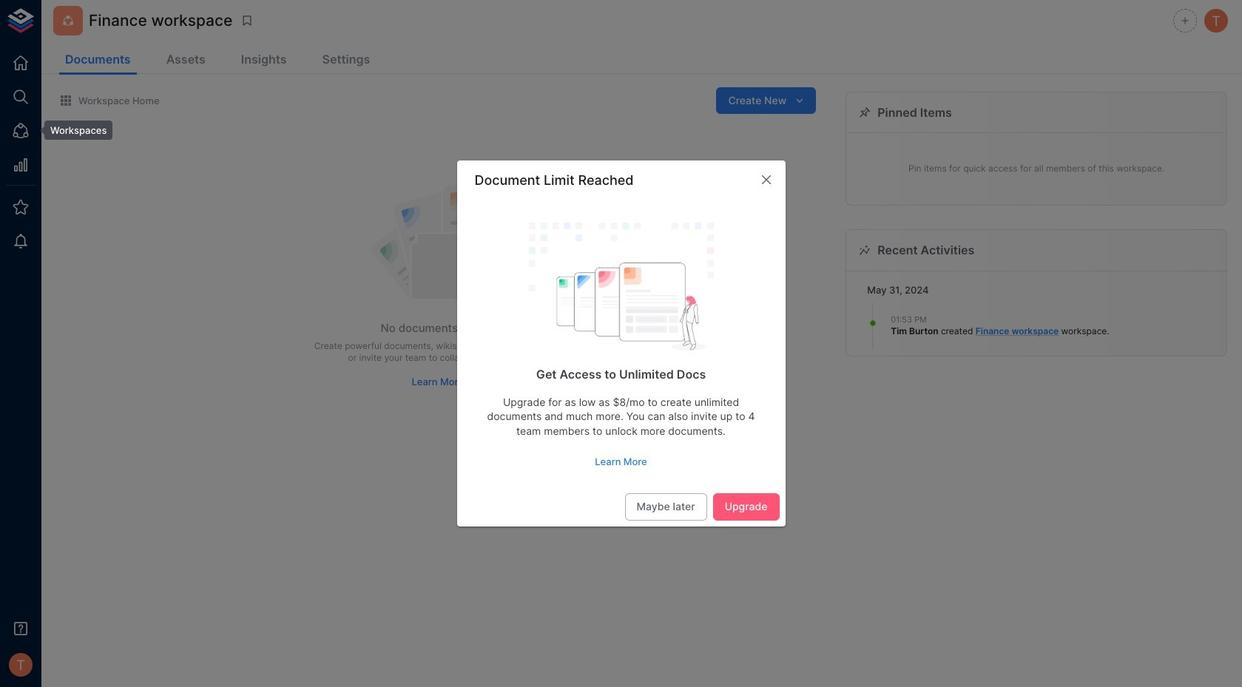 Task type: vqa. For each thing, say whether or not it's contained in the screenshot.
Search to Add Users... text box
no



Task type: describe. For each thing, give the bounding box(es) containing it.
bookmark image
[[241, 14, 254, 27]]



Task type: locate. For each thing, give the bounding box(es) containing it.
dialog
[[457, 161, 786, 527]]

tooltip
[[34, 121, 113, 140]]



